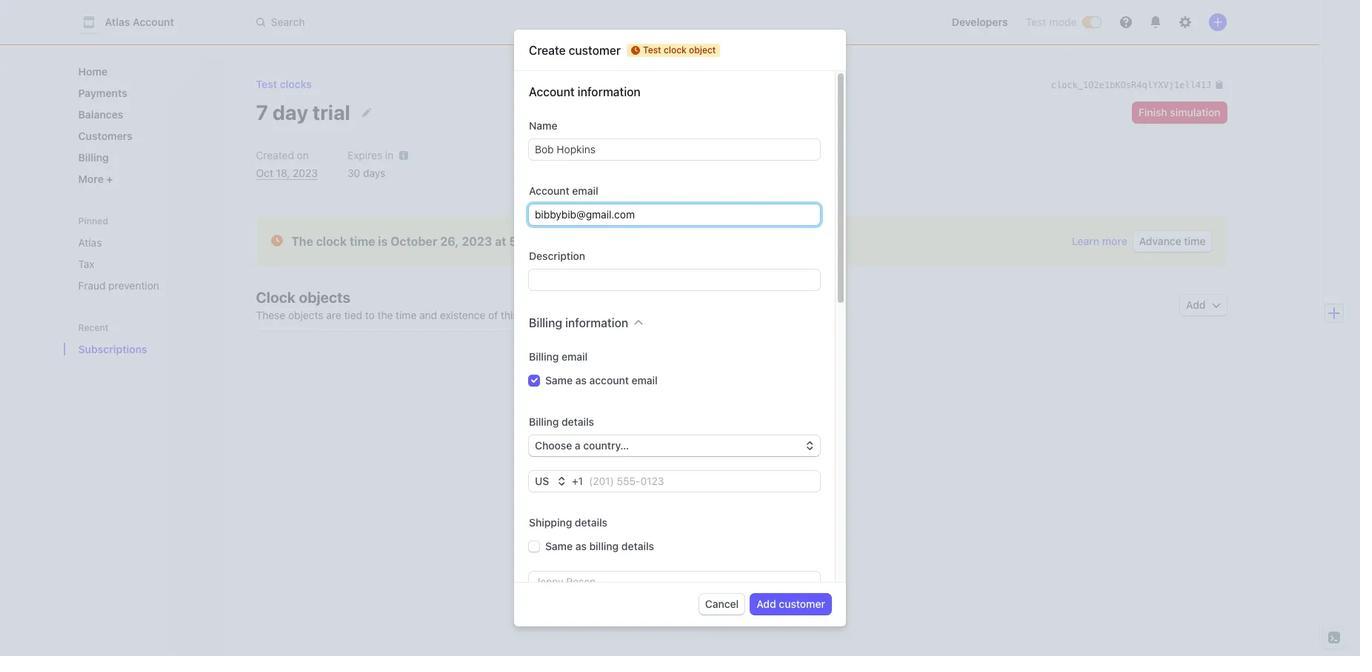 Task type: locate. For each thing, give the bounding box(es) containing it.
clock.
[[521, 309, 550, 322]]

1 vertical spatial same
[[545, 540, 573, 553]]

billing up billing email
[[529, 316, 563, 330]]

1 vertical spatial a
[[575, 439, 581, 452]]

cancel
[[705, 598, 739, 611]]

2 horizontal spatial time
[[1185, 235, 1206, 248]]

2 vertical spatial customer
[[779, 598, 826, 611]]

18,
[[276, 167, 290, 179]]

account
[[133, 16, 174, 28], [529, 85, 575, 99], [529, 185, 570, 197]]

email up description
[[572, 185, 599, 197]]

2023
[[293, 167, 318, 179], [462, 235, 492, 248]]

1 vertical spatial customer
[[730, 416, 775, 428]]

details for billing details
[[562, 416, 594, 428]]

svg image
[[1212, 301, 1221, 310]]

core navigation links element
[[72, 59, 215, 191]]

add right cancel
[[757, 598, 776, 611]]

day
[[273, 100, 308, 124]]

information for billing information
[[566, 316, 629, 330]]

details for shipping details
[[575, 517, 608, 529]]

created
[[256, 149, 294, 162]]

0 vertical spatial clock
[[664, 44, 687, 56]]

objects
[[299, 289, 351, 306], [288, 309, 323, 322]]

add left svg image
[[1186, 299, 1206, 311]]

0 vertical spatial details
[[562, 416, 594, 428]]

1 horizontal spatial clock
[[664, 44, 687, 56]]

customer
[[569, 44, 621, 57], [730, 416, 775, 428], [779, 598, 826, 611]]

1 vertical spatial details
[[575, 517, 608, 529]]

billing
[[78, 151, 109, 164], [529, 316, 563, 330], [529, 351, 559, 363], [529, 416, 559, 428]]

to left get at the right bottom of page
[[778, 416, 787, 428]]

1 horizontal spatial time
[[396, 309, 417, 322]]

1 same from the top
[[545, 374, 573, 387]]

0 vertical spatial same
[[545, 374, 573, 387]]

pinned navigation links element
[[72, 215, 215, 298]]

1 vertical spatial as
[[576, 540, 587, 553]]

clock for time
[[316, 235, 347, 248]]

1 vertical spatial add
[[757, 598, 776, 611]]

information down create customer
[[578, 85, 641, 99]]

to
[[365, 309, 375, 322], [778, 416, 787, 428]]

customers link
[[72, 124, 215, 148]]

billing for billing
[[78, 151, 109, 164]]

details up choose a country…
[[562, 416, 594, 428]]

oct
[[256, 167, 273, 179]]

time left is
[[350, 235, 375, 248]]

add inside popup button
[[1186, 299, 1206, 311]]

a up choose a country… dropdown button
[[672, 416, 678, 428]]

1 horizontal spatial a
[[672, 416, 678, 428]]

details right billing
[[622, 540, 654, 553]]

1 horizontal spatial create
[[637, 416, 669, 428]]

create for create customer
[[529, 44, 566, 57]]

am
[[539, 235, 558, 248]]

and
[[420, 309, 437, 322]]

a right choose
[[575, 439, 581, 452]]

a for create
[[672, 416, 678, 428]]

the clock time is october 26, 2023 at 5:00 am
[[292, 235, 558, 248]]

create up the account information
[[529, 44, 566, 57]]

test left mode
[[1026, 16, 1047, 28]]

billing for billing details
[[529, 416, 559, 428]]

same down shipping
[[545, 540, 573, 553]]

objects up are
[[299, 289, 351, 306]]

0 horizontal spatial add
[[757, 598, 776, 611]]

email
[[572, 185, 599, 197], [562, 351, 588, 363], [632, 374, 658, 387]]

1 vertical spatial test
[[643, 44, 662, 56]]

1 horizontal spatial to
[[778, 416, 787, 428]]

fraud prevention link
[[72, 273, 215, 298]]

a inside dropdown button
[[575, 439, 581, 452]]

atlas account
[[105, 16, 174, 28]]

billing details
[[529, 416, 594, 428]]

1 horizontal spatial add
[[1186, 299, 1206, 311]]

2023 down on
[[293, 167, 318, 179]]

of
[[488, 309, 498, 322]]

advance
[[1140, 235, 1182, 248]]

information up billing email
[[566, 316, 629, 330]]

account up am
[[529, 185, 570, 197]]

developers
[[952, 16, 1008, 28]]

customers
[[78, 130, 133, 142]]

data
[[681, 46, 701, 55]]

1 horizontal spatial atlas
[[105, 16, 130, 28]]

account up home "link"
[[133, 16, 174, 28]]

2 same from the top
[[545, 540, 573, 553]]

as left account
[[576, 374, 587, 387]]

billing for billing information
[[529, 316, 563, 330]]

clock
[[664, 44, 687, 56], [316, 235, 347, 248]]

simulation
[[1170, 106, 1221, 118]]

0 horizontal spatial 2023
[[293, 167, 318, 179]]

2 vertical spatial account
[[529, 185, 570, 197]]

1 vertical spatial email
[[562, 351, 588, 363]]

1 vertical spatial to
[[778, 416, 787, 428]]

2 vertical spatial test
[[256, 78, 277, 90]]

0 vertical spatial email
[[572, 185, 599, 197]]

1 as from the top
[[576, 374, 587, 387]]

0 horizontal spatial customer
[[569, 44, 621, 57]]

atlas account button
[[78, 12, 189, 33]]

2023 left at
[[462, 235, 492, 248]]

test up the '7'
[[256, 78, 277, 90]]

0 horizontal spatial atlas
[[78, 236, 102, 249]]

0 vertical spatial atlas
[[105, 16, 130, 28]]

atlas inside button
[[105, 16, 130, 28]]

1 horizontal spatial customer
[[730, 416, 775, 428]]

billing up choose
[[529, 416, 559, 428]]

customer inside button
[[779, 598, 826, 611]]

details up same as billing details
[[575, 517, 608, 529]]

shipping
[[529, 517, 572, 529]]

test for test mode
[[1026, 16, 1047, 28]]

time right advance
[[1185, 235, 1206, 248]]

0 vertical spatial a
[[672, 416, 678, 428]]

atlas
[[105, 16, 130, 28], [78, 236, 102, 249]]

0 vertical spatial account
[[133, 16, 174, 28]]

0 horizontal spatial to
[[365, 309, 375, 322]]

0 vertical spatial as
[[576, 374, 587, 387]]

add
[[1186, 299, 1206, 311], [757, 598, 776, 611]]

1 vertical spatial information
[[566, 316, 629, 330]]

1 vertical spatial create
[[637, 416, 669, 428]]

as left billing
[[576, 540, 587, 553]]

1 vertical spatial atlas
[[78, 236, 102, 249]]

time right the
[[396, 309, 417, 322]]

test left the data
[[643, 44, 662, 56]]

started.
[[808, 416, 846, 428]]

billing up more
[[78, 151, 109, 164]]

add inside button
[[757, 598, 776, 611]]

account up name
[[529, 85, 575, 99]]

billing inside core navigation links element
[[78, 151, 109, 164]]

information
[[578, 85, 641, 99], [566, 316, 629, 330]]

1 horizontal spatial test
[[643, 44, 662, 56]]

as
[[576, 374, 587, 387], [576, 540, 587, 553]]

atlas inside pinned element
[[78, 236, 102, 249]]

0 vertical spatial 2023
[[293, 167, 318, 179]]

account for account information
[[529, 85, 575, 99]]

subscriptions
[[78, 343, 147, 356]]

create up choose a country… dropdown button
[[637, 416, 669, 428]]

0 vertical spatial information
[[578, 85, 641, 99]]

0 vertical spatial test
[[1026, 16, 1047, 28]]

home link
[[72, 59, 215, 84]]

clock_1o2e1bkosr4qlyxvj1ell41j button
[[1051, 77, 1224, 92]]

more
[[1103, 235, 1128, 248]]

0 horizontal spatial create
[[529, 44, 566, 57]]

2 horizontal spatial customer
[[779, 598, 826, 611]]

objects left are
[[288, 309, 323, 322]]

create
[[529, 44, 566, 57], [637, 416, 669, 428]]

(201) 555-0123 telephone field
[[583, 471, 820, 492]]

email right account
[[632, 374, 658, 387]]

customer for add customer
[[779, 598, 826, 611]]

account email
[[529, 185, 599, 197]]

0 vertical spatial to
[[365, 309, 375, 322]]

learn more
[[1072, 235, 1128, 248]]

the
[[378, 309, 393, 322]]

2 horizontal spatial test
[[1026, 16, 1047, 28]]

0 vertical spatial customer
[[569, 44, 621, 57]]

add for add customer
[[757, 598, 776, 611]]

1 vertical spatial account
[[529, 85, 575, 99]]

1 vertical spatial clock
[[316, 235, 347, 248]]

0 horizontal spatial test
[[256, 78, 277, 90]]

to left the
[[365, 309, 375, 322]]

test clocks
[[256, 78, 312, 90]]

account for account email
[[529, 185, 570, 197]]

2 as from the top
[[576, 540, 587, 553]]

billing down clock.
[[529, 351, 559, 363]]

0 horizontal spatial clock
[[316, 235, 347, 248]]

atlas for atlas account
[[105, 16, 130, 28]]

advance time
[[1140, 235, 1206, 248]]

0 vertical spatial add
[[1186, 299, 1206, 311]]

1 horizontal spatial 2023
[[462, 235, 492, 248]]

create for create a simulated customer to get started.
[[637, 416, 669, 428]]

clock right the
[[316, 235, 347, 248]]

atlas down pinned
[[78, 236, 102, 249]]

tied
[[344, 309, 362, 322]]

clock left "object"
[[664, 44, 687, 56]]

7 day trial
[[256, 100, 350, 124]]

clock for object
[[664, 44, 687, 56]]

account information
[[529, 85, 641, 99]]

finish simulation
[[1139, 106, 1221, 118]]

email down billing information
[[562, 351, 588, 363]]

clocks
[[280, 78, 312, 90]]

a
[[672, 416, 678, 428], [575, 439, 581, 452]]

0 vertical spatial create
[[529, 44, 566, 57]]

+ 1
[[572, 475, 583, 488]]

are
[[326, 309, 341, 322]]

payments
[[78, 87, 127, 99]]

same down billing email
[[545, 374, 573, 387]]

atlas link
[[72, 230, 215, 255]]

0 horizontal spatial a
[[575, 439, 581, 452]]

atlas up home
[[105, 16, 130, 28]]

test for test clock object
[[643, 44, 662, 56]]

2023 inside created on oct 18, 2023
[[293, 167, 318, 179]]

same
[[545, 374, 573, 387], [545, 540, 573, 553]]



Task type: describe. For each thing, give the bounding box(es) containing it.
same as billing details
[[545, 540, 654, 553]]

existence
[[440, 309, 486, 322]]

mode
[[1050, 16, 1077, 28]]

created on oct 18, 2023
[[256, 149, 318, 179]]

name
[[529, 119, 558, 132]]

0 vertical spatial objects
[[299, 289, 351, 306]]

information for account information
[[578, 85, 641, 99]]

trial
[[313, 100, 350, 124]]

Account email email field
[[529, 205, 820, 225]]

2 vertical spatial details
[[622, 540, 654, 553]]

email for account email
[[572, 185, 599, 197]]

tax link
[[72, 252, 215, 276]]

developers link
[[946, 10, 1014, 34]]

billing for billing email
[[529, 351, 559, 363]]

pinned element
[[72, 230, 215, 298]]

test clocks link
[[256, 78, 312, 90]]

the
[[292, 235, 313, 248]]

october
[[391, 235, 438, 248]]

tax
[[78, 258, 95, 270]]

7
[[256, 100, 268, 124]]

more button
[[72, 167, 215, 191]]

prevention
[[108, 279, 159, 292]]

get
[[790, 416, 806, 428]]

test
[[659, 46, 679, 55]]

as for account
[[576, 374, 587, 387]]

finish simulation button
[[1133, 102, 1227, 123]]

billing
[[590, 540, 619, 553]]

learn more link
[[1072, 234, 1128, 249]]

billing information
[[529, 316, 629, 330]]

to inside clock objects these objects are tied to the time and existence of this clock.
[[365, 309, 375, 322]]

simulated
[[680, 416, 727, 428]]

is
[[378, 235, 388, 248]]

balances link
[[72, 102, 215, 127]]

payments link
[[72, 81, 215, 105]]

customer for create customer
[[569, 44, 621, 57]]

create customer
[[529, 44, 621, 57]]

Description text field
[[529, 270, 820, 291]]

time inside button
[[1185, 235, 1206, 248]]

search
[[271, 16, 305, 28]]

balances
[[78, 108, 123, 121]]

add button
[[1181, 295, 1227, 316]]

account inside button
[[133, 16, 174, 28]]

a for choose
[[575, 439, 581, 452]]

description
[[529, 250, 586, 262]]

learn
[[1072, 235, 1100, 248]]

as for billing
[[576, 540, 587, 553]]

1
[[579, 475, 583, 488]]

email for billing email
[[562, 351, 588, 363]]

add customer
[[757, 598, 826, 611]]

fraud prevention
[[78, 279, 159, 292]]

1 vertical spatial objects
[[288, 309, 323, 322]]

shipping details
[[529, 517, 608, 529]]

more
[[78, 173, 106, 185]]

billing link
[[72, 145, 215, 170]]

same for same as account email
[[545, 374, 573, 387]]

test for test clocks
[[256, 78, 277, 90]]

30 days
[[348, 167, 386, 179]]

add for add
[[1186, 299, 1206, 311]]

recent navigation links element
[[63, 322, 226, 362]]

1 vertical spatial 2023
[[462, 235, 492, 248]]

clock
[[256, 289, 296, 306]]

create a simulated customer to get started.
[[637, 416, 846, 428]]

time inside clock objects these objects are tied to the time and existence of this clock.
[[396, 309, 417, 322]]

home
[[78, 65, 108, 78]]

pinned
[[78, 216, 108, 227]]

oct 18, 2023 button
[[256, 166, 318, 181]]

advance time button
[[1134, 231, 1212, 252]]

these
[[256, 309, 285, 322]]

atlas for atlas
[[78, 236, 102, 249]]

finish
[[1139, 106, 1168, 118]]

same for same as billing details
[[545, 540, 573, 553]]

expires in
[[348, 149, 394, 162]]

days
[[363, 167, 386, 179]]

test data
[[659, 46, 701, 55]]

0 horizontal spatial time
[[350, 235, 375, 248]]

same as account email
[[545, 374, 658, 387]]

fraud
[[78, 279, 106, 292]]

recent
[[78, 322, 109, 333]]

test mode
[[1026, 16, 1077, 28]]

26,
[[440, 235, 459, 248]]

at
[[495, 235, 507, 248]]

choose a country…
[[535, 439, 629, 452]]

add customer button
[[751, 594, 831, 615]]

this
[[501, 309, 518, 322]]

country…
[[583, 439, 629, 452]]

object
[[689, 44, 716, 56]]

billing email
[[529, 351, 588, 363]]

2 vertical spatial email
[[632, 374, 658, 387]]

clock_1o2e1bkosr4qlyxvj1ell41j
[[1051, 80, 1212, 90]]

test clock object
[[643, 44, 716, 56]]

on
[[297, 149, 309, 162]]

Name text field
[[529, 139, 820, 160]]

account
[[590, 374, 629, 387]]

choose
[[535, 439, 572, 452]]

Search search field
[[247, 9, 665, 36]]

clock objects these objects are tied to the time and existence of this clock.
[[256, 289, 550, 322]]

30
[[348, 167, 360, 179]]

+
[[572, 475, 579, 488]]



Task type: vqa. For each thing, say whether or not it's contained in the screenshot.
advanced
no



